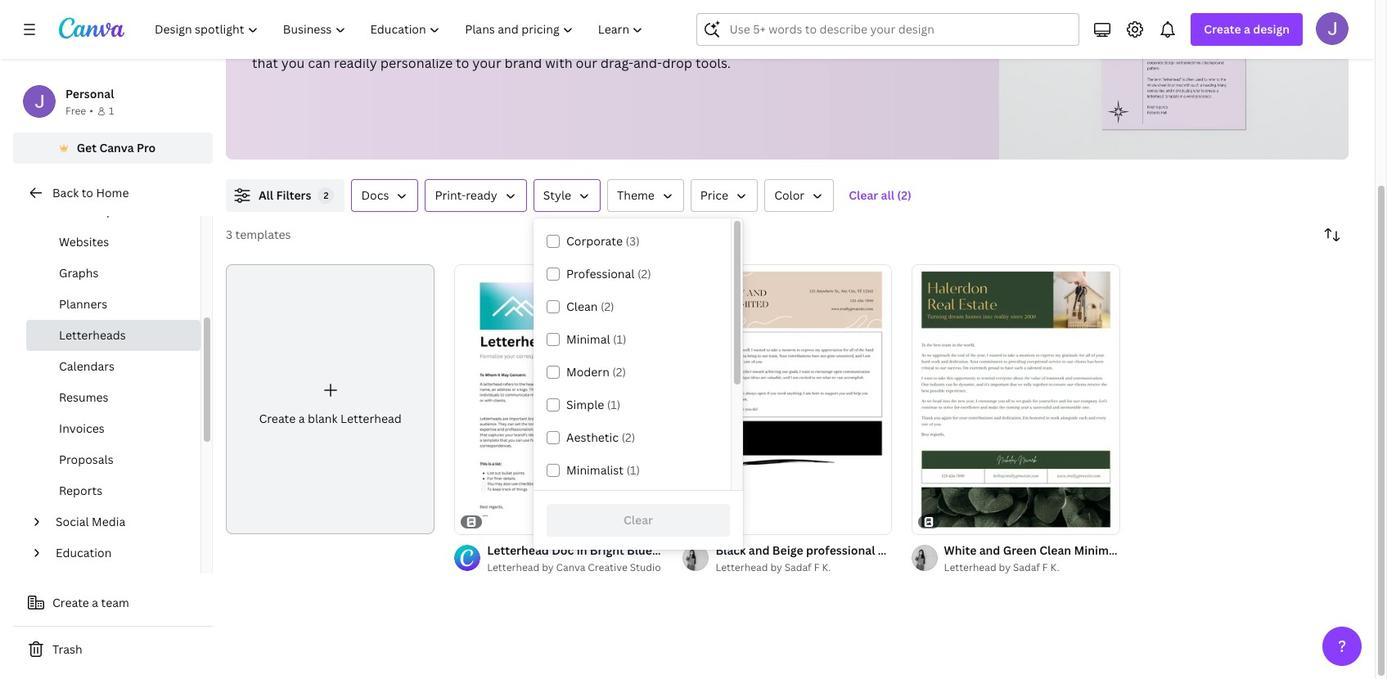 Task type: locate. For each thing, give the bounding box(es) containing it.
letterheads
[[59, 327, 126, 343]]

a left 'design'
[[1244, 21, 1251, 37]]

to
[[360, 33, 373, 51], [456, 54, 469, 72], [82, 185, 93, 201]]

trash
[[52, 642, 82, 657]]

personalize
[[380, 54, 453, 72]]

2 by from the left
[[770, 561, 782, 575]]

professional
[[566, 266, 635, 282]]

0 horizontal spatial canva
[[99, 140, 134, 156]]

1 horizontal spatial sadaf
[[1013, 561, 1040, 575]]

f for 'white and green clean minimalist real estate company letterhead doc' image's letterhead by sadaf f k. link
[[1043, 561, 1048, 575]]

1 horizontal spatial with
[[545, 54, 573, 72]]

1 horizontal spatial f
[[1043, 561, 1048, 575]]

resumes
[[59, 390, 108, 405]]

reports
[[59, 483, 103, 498]]

None search field
[[697, 13, 1080, 46]]

modern (2)
[[566, 364, 626, 380]]

style
[[543, 187, 571, 203]]

tools.
[[696, 54, 731, 72]]

letterhead by sadaf f k. link for 'white and green clean minimalist real estate company letterhead doc' image
[[944, 560, 1120, 576]]

0 horizontal spatial your
[[283, 33, 312, 51]]

drop
[[662, 54, 693, 72]]

1 letterhead by sadaf f k. link from the left
[[716, 560, 892, 576]]

ready
[[466, 187, 497, 203]]

create left the 'blank'
[[259, 411, 296, 426]]

that
[[252, 54, 278, 72]]

3
[[226, 227, 233, 242]]

letterhead templates image
[[1000, 0, 1349, 160], [1102, 0, 1246, 130]]

(2) right the modern
[[612, 364, 626, 380]]

(1) right the simple
[[607, 397, 621, 413]]

clear
[[849, 187, 878, 203], [624, 512, 653, 528]]

f for black and beige professional minimalist business letterhead doc image's letterhead by sadaf f k. link
[[814, 561, 820, 575]]

black and beige professional minimalist business letterhead doc image
[[683, 264, 892, 535]]

2 letterhead by sadaf f k. link from the left
[[944, 560, 1120, 576]]

1 horizontal spatial letterhead by sadaf f k.
[[944, 561, 1060, 575]]

a inside create a team button
[[92, 595, 98, 611]]

creative
[[588, 561, 628, 575]]

back to home
[[52, 185, 129, 201]]

0 horizontal spatial create
[[52, 595, 89, 611]]

canva left creative
[[556, 561, 586, 575]]

maps
[[90, 203, 119, 219]]

clear up studio
[[624, 512, 653, 528]]

clear for clear all (2)
[[849, 187, 878, 203]]

1 horizontal spatial letterhead by sadaf f k. link
[[944, 560, 1120, 576]]

create for create a design
[[1204, 21, 1241, 37]]

social media link
[[49, 507, 191, 538]]

1 horizontal spatial your
[[472, 54, 501, 72]]

a inside create a blank letterhead element
[[299, 411, 305, 426]]

sadaf for black and beige professional minimalist business letterhead doc image's letterhead by sadaf f k. link
[[785, 561, 812, 575]]

by for black and beige professional minimalist business letterhead doc image's letterhead by sadaf f k. link
[[770, 561, 782, 575]]

0 vertical spatial templates
[[671, 33, 735, 51]]

2 horizontal spatial create
[[1204, 21, 1241, 37]]

clear left all in the top of the page
[[849, 187, 878, 203]]

1 horizontal spatial by
[[770, 561, 782, 575]]

a left whole
[[377, 33, 384, 51]]

to up readily
[[360, 33, 373, 51]]

1 vertical spatial (1)
[[607, 397, 621, 413]]

(2) for aesthetic (2)
[[622, 430, 635, 445]]

print-ready
[[435, 187, 497, 203]]

0 horizontal spatial k.
[[822, 561, 831, 575]]

2 sadaf from the left
[[1013, 561, 1040, 575]]

by for 'white and green clean minimalist real estate company letterhead doc' image's letterhead by sadaf f k. link
[[999, 561, 1011, 575]]

whole
[[387, 33, 425, 51]]

to up mind maps
[[82, 185, 93, 201]]

calendars
[[59, 358, 115, 374]]

(2)
[[897, 187, 912, 203], [637, 266, 651, 282], [601, 299, 614, 314], [612, 364, 626, 380], [622, 430, 635, 445]]

templates right 3 at the left top of page
[[235, 227, 291, 242]]

f
[[814, 561, 820, 575], [1043, 561, 1048, 575]]

graphs
[[59, 265, 99, 281]]

brand
[[505, 54, 542, 72]]

0 horizontal spatial with
[[491, 33, 518, 51]]

free •
[[65, 104, 93, 118]]

back
[[52, 185, 79, 201]]

0 horizontal spatial by
[[542, 561, 554, 575]]

sadaf
[[785, 561, 812, 575], [1013, 561, 1040, 575]]

2 horizontal spatial by
[[999, 561, 1011, 575]]

pro
[[137, 140, 156, 156]]

2 k. from the left
[[1051, 561, 1060, 575]]

Sort by button
[[1316, 219, 1349, 251]]

0 vertical spatial (1)
[[613, 331, 627, 347]]

(2) down (3)
[[637, 266, 651, 282]]

(2) right all in the top of the page
[[897, 187, 912, 203]]

create left team
[[52, 595, 89, 611]]

trash link
[[13, 633, 213, 666]]

0 vertical spatial to
[[360, 33, 373, 51]]

back to home link
[[13, 177, 213, 210]]

0 vertical spatial canva
[[99, 140, 134, 156]]

0 vertical spatial your
[[283, 33, 312, 51]]

templates up tools.
[[671, 33, 735, 51]]

canva
[[99, 140, 134, 156], [556, 561, 586, 575]]

a for design
[[1244, 21, 1251, 37]]

mind maps
[[59, 203, 119, 219]]

2 vertical spatial (1)
[[627, 462, 640, 478]]

take
[[252, 33, 280, 51]]

letterhead for 'white and green clean minimalist real estate company letterhead doc' image
[[944, 561, 997, 575]]

a left the 'blank'
[[299, 411, 305, 426]]

a inside take your letters to a whole new level with canva's free letterhead templates that you can readily personalize to your brand with our drag-and-drop tools.
[[377, 33, 384, 51]]

(1) right minimalist at the left of page
[[627, 462, 640, 478]]

3 by from the left
[[999, 561, 1011, 575]]

0 horizontal spatial letterhead by sadaf f k. link
[[716, 560, 892, 576]]

canva left the pro
[[99, 140, 134, 156]]

1 vertical spatial canva
[[556, 561, 586, 575]]

create inside button
[[52, 595, 89, 611]]

sadaf for 'white and green clean minimalist real estate company letterhead doc' image's letterhead by sadaf f k. link
[[1013, 561, 1040, 575]]

(2) right clean
[[601, 299, 614, 314]]

a for team
[[92, 595, 98, 611]]

0 vertical spatial clear
[[849, 187, 878, 203]]

0 horizontal spatial clear
[[624, 512, 653, 528]]

letterhead by sadaf f k. for black and beige professional minimalist business letterhead doc image's letterhead by sadaf f k. link
[[716, 561, 831, 575]]

aesthetic (2)
[[566, 430, 635, 445]]

1 sadaf from the left
[[785, 561, 812, 575]]

1 horizontal spatial clear
[[849, 187, 878, 203]]

our
[[576, 54, 597, 72]]

0 vertical spatial with
[[491, 33, 518, 51]]

1 horizontal spatial create
[[259, 411, 296, 426]]

with down canva's
[[545, 54, 573, 72]]

1 vertical spatial clear
[[624, 512, 653, 528]]

price
[[700, 187, 729, 203]]

theme
[[617, 187, 655, 203]]

minimal
[[566, 331, 610, 347]]

1 by from the left
[[542, 561, 554, 575]]

create for create a team
[[52, 595, 89, 611]]

create
[[1204, 21, 1241, 37], [259, 411, 296, 426], [52, 595, 89, 611]]

your up you on the left of page
[[283, 33, 312, 51]]

create inside dropdown button
[[1204, 21, 1241, 37]]

0 horizontal spatial f
[[814, 561, 820, 575]]

Search search field
[[730, 14, 1069, 45]]

a left team
[[92, 595, 98, 611]]

1 k. from the left
[[822, 561, 831, 575]]

docs button
[[351, 179, 419, 212]]

free
[[65, 104, 86, 118]]

drag-
[[601, 54, 633, 72]]

clear all (2) button
[[841, 179, 920, 212]]

k.
[[822, 561, 831, 575], [1051, 561, 1060, 575]]

1 horizontal spatial k.
[[1051, 561, 1060, 575]]

(2) right aesthetic
[[622, 430, 635, 445]]

calendars link
[[26, 351, 201, 382]]

jacob simon image
[[1316, 12, 1349, 45]]

1 letterhead by sadaf f k. from the left
[[716, 561, 831, 575]]

1 f from the left
[[814, 561, 820, 575]]

team
[[101, 595, 129, 611]]

create a team
[[52, 595, 129, 611]]

a inside create a design dropdown button
[[1244, 21, 1251, 37]]

templates
[[671, 33, 735, 51], [235, 227, 291, 242]]

create left 'design'
[[1204, 21, 1241, 37]]

create a team button
[[13, 587, 213, 620]]

professional (2)
[[566, 266, 651, 282]]

2 vertical spatial create
[[52, 595, 89, 611]]

letterhead by sadaf f k.
[[716, 561, 831, 575], [944, 561, 1060, 575]]

0 vertical spatial create
[[1204, 21, 1241, 37]]

2 f from the left
[[1043, 561, 1048, 575]]

1 vertical spatial create
[[259, 411, 296, 426]]

invoices link
[[26, 413, 201, 444]]

minimalist
[[566, 462, 624, 478]]

letterhead for black and beige professional minimalist business letterhead doc image
[[716, 561, 768, 575]]

with up brand
[[491, 33, 518, 51]]

resumes link
[[26, 382, 201, 413]]

create a blank letterhead element
[[226, 264, 435, 535]]

•
[[89, 104, 93, 118]]

2 horizontal spatial to
[[456, 54, 469, 72]]

0 horizontal spatial sadaf
[[785, 561, 812, 575]]

1 vertical spatial your
[[472, 54, 501, 72]]

2 filter options selected element
[[318, 187, 334, 204]]

2 letterhead templates image from the left
[[1102, 0, 1246, 130]]

0 horizontal spatial templates
[[235, 227, 291, 242]]

letterhead
[[340, 411, 402, 426], [487, 561, 540, 575], [716, 561, 768, 575], [944, 561, 997, 575]]

style button
[[533, 179, 601, 212]]

(1)
[[613, 331, 627, 347], [607, 397, 621, 413], [627, 462, 640, 478]]

1 horizontal spatial templates
[[671, 33, 735, 51]]

letterhead by sadaf f k. link
[[716, 560, 892, 576], [944, 560, 1120, 576]]

websites
[[59, 234, 109, 250]]

(2) for professional (2)
[[637, 266, 651, 282]]

aesthetic
[[566, 430, 619, 445]]

design
[[1253, 21, 1290, 37]]

(1) right minimal
[[613, 331, 627, 347]]

to down level at the left top
[[456, 54, 469, 72]]

2 vertical spatial to
[[82, 185, 93, 201]]

2 letterhead by sadaf f k. from the left
[[944, 561, 1060, 575]]

modern
[[566, 364, 610, 380]]

your down level at the left top
[[472, 54, 501, 72]]

create for create a blank letterhead
[[259, 411, 296, 426]]

1 vertical spatial templates
[[235, 227, 291, 242]]

1 letterhead templates image from the left
[[1000, 0, 1349, 160]]

0 horizontal spatial letterhead by sadaf f k.
[[716, 561, 831, 575]]



Task type: describe. For each thing, give the bounding box(es) containing it.
canva's
[[521, 33, 570, 51]]

proposals
[[59, 452, 114, 467]]

clear button
[[547, 504, 730, 537]]

docs
[[361, 187, 389, 203]]

education link
[[49, 538, 191, 569]]

minimal (1)
[[566, 331, 627, 347]]

k. for black and beige professional minimalist business letterhead doc image's letterhead by sadaf f k. link
[[822, 561, 831, 575]]

(1) for minimal (1)
[[613, 331, 627, 347]]

letterhead doc in bright blue bright purple classic professional style image
[[454, 264, 663, 535]]

get canva pro button
[[13, 133, 213, 164]]

personal
[[65, 86, 114, 101]]

mind
[[59, 203, 87, 219]]

invoices
[[59, 421, 105, 436]]

graphs link
[[26, 258, 201, 289]]

new
[[428, 33, 454, 51]]

letterhead for the letterhead doc in bright blue bright purple classic professional style image
[[487, 561, 540, 575]]

letterhead by canva creative studio
[[487, 561, 661, 575]]

free
[[573, 33, 598, 51]]

(1) for minimalist (1)
[[627, 462, 640, 478]]

k. for 'white and green clean minimalist real estate company letterhead doc' image's letterhead by sadaf f k. link
[[1051, 561, 1060, 575]]

letters
[[315, 33, 357, 51]]

letterhead by sadaf f k. for 'white and green clean minimalist real estate company letterhead doc' image's letterhead by sadaf f k. link
[[944, 561, 1060, 575]]

(2) inside button
[[897, 187, 912, 203]]

clean (2)
[[566, 299, 614, 314]]

clear all (2)
[[849, 187, 912, 203]]

studio
[[630, 561, 661, 575]]

print-ready button
[[425, 179, 527, 212]]

theme button
[[607, 179, 684, 212]]

corporate (3)
[[566, 233, 640, 249]]

level
[[457, 33, 487, 51]]

(2) for modern (2)
[[612, 364, 626, 380]]

canva inside button
[[99, 140, 134, 156]]

color
[[774, 187, 805, 203]]

price button
[[691, 179, 758, 212]]

letterhead by sadaf f k. link for black and beige professional minimalist business letterhead doc image
[[716, 560, 892, 576]]

minimalist (1)
[[566, 462, 640, 478]]

white and green clean minimalist real estate company letterhead doc image
[[911, 264, 1120, 535]]

planners link
[[26, 289, 201, 320]]

all
[[259, 187, 273, 203]]

templates inside take your letters to a whole new level with canva's free letterhead templates that you can readily personalize to your brand with our drag-and-drop tools.
[[671, 33, 735, 51]]

create a design
[[1204, 21, 1290, 37]]

0 horizontal spatial to
[[82, 185, 93, 201]]

media
[[92, 514, 125, 530]]

get
[[77, 140, 97, 156]]

create a blank letterhead
[[259, 411, 402, 426]]

corporate
[[566, 233, 623, 249]]

social media
[[56, 514, 125, 530]]

1 vertical spatial to
[[456, 54, 469, 72]]

proposals link
[[26, 444, 201, 476]]

get canva pro
[[77, 140, 156, 156]]

letterhead by canva creative studio link
[[487, 560, 663, 576]]

education
[[56, 545, 112, 561]]

simple
[[566, 397, 604, 413]]

websites link
[[26, 227, 201, 258]]

all filters
[[259, 187, 311, 203]]

3 templates
[[226, 227, 291, 242]]

create a blank letterhead link
[[226, 264, 435, 535]]

letterhead
[[601, 33, 668, 51]]

readily
[[334, 54, 377, 72]]

1
[[109, 104, 114, 118]]

blank
[[308, 411, 338, 426]]

1 horizontal spatial to
[[360, 33, 373, 51]]

mind maps link
[[26, 196, 201, 227]]

take your letters to a whole new level with canva's free letterhead templates that you can readily personalize to your brand with our drag-and-drop tools.
[[252, 33, 735, 72]]

planners
[[59, 296, 107, 312]]

social
[[56, 514, 89, 530]]

top level navigation element
[[144, 13, 658, 46]]

(1) for simple (1)
[[607, 397, 621, 413]]

by for the 'letterhead by canva creative studio' link
[[542, 561, 554, 575]]

color button
[[765, 179, 834, 212]]

1 vertical spatial with
[[545, 54, 573, 72]]

1 horizontal spatial canva
[[556, 561, 586, 575]]

2
[[324, 189, 329, 201]]

simple (1)
[[566, 397, 621, 413]]

(2) for clean (2)
[[601, 299, 614, 314]]

all
[[881, 187, 895, 203]]

home
[[96, 185, 129, 201]]

and-
[[633, 54, 662, 72]]

clear for clear
[[624, 512, 653, 528]]

create a design button
[[1191, 13, 1303, 46]]

clean
[[566, 299, 598, 314]]

filters
[[276, 187, 311, 203]]

can
[[308, 54, 331, 72]]

a for blank
[[299, 411, 305, 426]]



Task type: vqa. For each thing, say whether or not it's contained in the screenshot.
And
no



